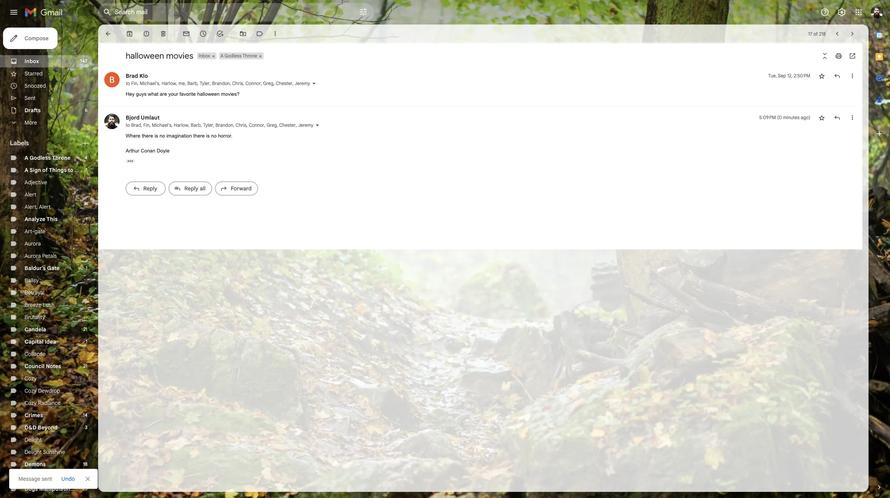 Task type: vqa. For each thing, say whether or not it's contained in the screenshot.
AND
no



Task type: locate. For each thing, give the bounding box(es) containing it.
godless up 'sign'
[[30, 154, 51, 161]]

of right 17
[[814, 31, 818, 37]]

1 vertical spatial a godless throne
[[25, 154, 71, 161]]

1 vertical spatial cozy
[[25, 388, 37, 394]]

a right inbox button
[[220, 53, 223, 59]]

breeze lush link
[[25, 302, 54, 309]]

ballsy
[[25, 277, 39, 284]]

a inside a godless throne button
[[220, 53, 223, 59]]

aurora for aurora petals
[[25, 253, 41, 260]]

d&d beyond link
[[25, 424, 58, 431]]

barb for brad klo
[[187, 80, 197, 86]]

where there is no imagination there is no horror.
[[126, 133, 232, 139]]

alert, alert link
[[25, 204, 51, 210]]

1 21 from the top
[[83, 327, 87, 332]]

jeremy for bjord umlaut
[[298, 122, 313, 128]]

of
[[814, 31, 818, 37], [42, 167, 48, 174]]

show details image
[[312, 81, 316, 86]]

Not starred checkbox
[[818, 114, 826, 121]]

1 vertical spatial michael's
[[152, 122, 171, 128]]

capital
[[25, 338, 43, 345]]

alert link
[[25, 191, 36, 198]]

0 vertical spatial to
[[126, 80, 130, 86]]

hey guys what are your favorite halloween movies?
[[126, 91, 240, 97]]

dewdrop enchanted
[[25, 473, 74, 480]]

fin down bjord umlaut
[[143, 122, 150, 128]]

no
[[160, 133, 165, 139], [211, 133, 217, 139]]

compose
[[25, 35, 48, 42]]

1 vertical spatial fin
[[143, 122, 150, 128]]

1 delight from the top
[[25, 437, 42, 443]]

0 vertical spatial chris
[[232, 80, 243, 86]]

throne up things
[[52, 154, 71, 161]]

1 vertical spatial jeremy
[[298, 122, 313, 128]]

where
[[126, 133, 140, 139]]

2 1 from the top
[[86, 216, 87, 222]]

tue, sep 12, 2:50 pm cell
[[768, 72, 810, 80]]

5:09 pm (0 minutes ago)
[[759, 114, 810, 120]]

2 reply from the left
[[184, 185, 198, 192]]

0 vertical spatial greg
[[263, 80, 273, 86]]

a sign of things to come
[[25, 167, 90, 174]]

throne down move to icon at the top of page
[[242, 53, 257, 59]]

Not starred checkbox
[[818, 72, 826, 80]]

of right 'sign'
[[42, 167, 48, 174]]

0 vertical spatial halloween
[[126, 51, 164, 61]]

breeze
[[25, 302, 41, 309]]

a godless throne down move to icon at the top of page
[[220, 53, 257, 59]]

delight for delight link
[[25, 437, 42, 443]]

delight down delight link
[[25, 449, 42, 456]]

more
[[25, 119, 37, 126]]

a left 'sign'
[[25, 167, 28, 174]]

aurora down aurora link
[[25, 253, 41, 260]]

adjective
[[25, 179, 47, 186]]

,
[[137, 80, 139, 86], [159, 80, 160, 86], [176, 80, 177, 86], [185, 80, 186, 86], [197, 80, 199, 86], [210, 80, 211, 86], [230, 80, 231, 86], [243, 80, 244, 86], [261, 80, 262, 86], [273, 80, 275, 86], [292, 80, 294, 86], [141, 122, 142, 128], [150, 122, 151, 128], [171, 122, 173, 128], [188, 122, 190, 128], [201, 122, 202, 128], [213, 122, 214, 128], [233, 122, 234, 128], [246, 122, 248, 128], [264, 122, 265, 128], [277, 122, 278, 128], [296, 122, 297, 128]]

harlow
[[162, 80, 176, 86], [174, 122, 188, 128]]

0 vertical spatial of
[[814, 31, 818, 37]]

tyler up the where there is no imagination there is no horror.
[[203, 122, 213, 128]]

compose button
[[3, 28, 58, 49]]

doyle
[[157, 148, 169, 154]]

tue, sep 12, 2:50 pm
[[768, 73, 810, 79]]

cozy radiance
[[25, 400, 61, 407]]

1 vertical spatial delight
[[25, 449, 42, 456]]

reply for reply all
[[184, 185, 198, 192]]

godless down move to icon at the top of page
[[225, 53, 241, 59]]

jeremy for brad klo
[[295, 80, 310, 86]]

collapse
[[25, 351, 46, 358]]

2 vertical spatial cozy
[[25, 400, 37, 407]]

adjective link
[[25, 179, 47, 186]]

0 vertical spatial chester
[[276, 80, 292, 86]]

a godless throne for a godless throne button
[[220, 53, 257, 59]]

connor
[[245, 80, 261, 86], [249, 122, 264, 128]]

1 horizontal spatial there
[[193, 133, 205, 139]]

horror.
[[218, 133, 232, 139]]

council notes link
[[25, 363, 61, 370]]

chris down movies?
[[236, 122, 246, 128]]

archive image
[[126, 30, 133, 38]]

brad
[[126, 72, 138, 79], [131, 122, 141, 128]]

2 vertical spatial to
[[68, 167, 73, 174]]

add to tasks image
[[216, 30, 224, 38]]

a godless throne button
[[219, 53, 258, 59]]

newer image
[[833, 30, 841, 38]]

reply left all
[[184, 185, 198, 192]]

1 vertical spatial halloween
[[197, 91, 220, 97]]

0 vertical spatial dewdrop
[[38, 388, 60, 394]]

0 vertical spatial jeremy
[[295, 80, 310, 86]]

0 vertical spatial alert
[[25, 191, 36, 198]]

3
[[85, 425, 87, 430]]

a for 1
[[25, 167, 28, 174]]

a down labels
[[25, 154, 28, 161]]

to for bjord
[[126, 122, 130, 128]]

support image
[[820, 8, 829, 17]]

report spam image
[[143, 30, 150, 38]]

1 for a sign of things to come
[[86, 167, 87, 173]]

delight down d&d
[[25, 437, 42, 443]]

3 cozy from the top
[[25, 400, 37, 407]]

cozy up crimes
[[25, 400, 37, 407]]

1 horizontal spatial of
[[814, 31, 818, 37]]

0 vertical spatial cozy
[[25, 375, 37, 382]]

betrayal link
[[25, 289, 44, 296]]

0 vertical spatial brandon
[[212, 80, 230, 86]]

delight
[[25, 437, 42, 443], [25, 449, 42, 456]]

no up doyle
[[160, 133, 165, 139]]

1 vertical spatial connor
[[249, 122, 264, 128]]

list
[[98, 64, 856, 202]]

search mail image
[[100, 5, 114, 19]]

1 vertical spatial tyler
[[203, 122, 213, 128]]

bjord umlaut
[[126, 114, 160, 121]]

umlaut
[[141, 114, 160, 121]]

1 vertical spatial barb
[[191, 122, 201, 128]]

tyler right the me
[[200, 80, 210, 86]]

1 no from the left
[[160, 133, 165, 139]]

1 horizontal spatial a godless throne
[[220, 53, 257, 59]]

demons
[[25, 461, 46, 468]]

sep
[[778, 73, 786, 79]]

to down bjord at the left of page
[[126, 122, 130, 128]]

inbox
[[199, 53, 210, 59], [25, 58, 39, 65]]

there
[[142, 133, 153, 139], [193, 133, 205, 139]]

1 aurora from the top
[[25, 240, 41, 247]]

alert containing message sent
[[9, 18, 878, 489]]

a godless throne inside button
[[220, 53, 257, 59]]

capital idea link
[[25, 338, 56, 345]]

3 1 from the top
[[86, 265, 87, 271]]

more image
[[271, 30, 279, 38]]

(0
[[777, 114, 782, 120]]

inbox down snooze icon
[[199, 53, 210, 59]]

0 vertical spatial fin
[[131, 80, 137, 86]]

harlow up the your
[[162, 80, 176, 86]]

cozy for cozy link
[[25, 375, 37, 382]]

1 horizontal spatial reply
[[184, 185, 198, 192]]

2 there from the left
[[193, 133, 205, 139]]

reply down the conan
[[143, 185, 157, 192]]

inbox for inbox button
[[199, 53, 210, 59]]

None search field
[[98, 3, 374, 21]]

undo alert
[[58, 472, 78, 486]]

0 horizontal spatial a godless throne
[[25, 154, 71, 161]]

idea
[[45, 338, 56, 345]]

analyze
[[25, 216, 45, 223]]

snooze image
[[199, 30, 207, 38]]

halloween up the klo
[[126, 51, 164, 61]]

0 horizontal spatial throne
[[52, 154, 71, 161]]

chris up movies?
[[232, 80, 243, 86]]

godless inside labels navigation
[[30, 154, 51, 161]]

brad down bjord at the left of page
[[131, 122, 141, 128]]

halloween
[[126, 51, 164, 61], [197, 91, 220, 97]]

a godless throne inside labels navigation
[[25, 154, 71, 161]]

0 vertical spatial brad
[[126, 72, 138, 79]]

2 aurora from the top
[[25, 253, 41, 260]]

0 vertical spatial tyler
[[200, 80, 210, 86]]

1 down 4
[[86, 167, 87, 173]]

1 vertical spatial of
[[42, 167, 48, 174]]

1 vertical spatial greg
[[267, 122, 277, 128]]

4 1 from the top
[[86, 339, 87, 345]]

0 horizontal spatial there
[[142, 133, 153, 139]]

notes
[[46, 363, 61, 370]]

1 right this
[[86, 216, 87, 222]]

1 horizontal spatial godless
[[225, 53, 241, 59]]

alert up analyze this
[[39, 204, 51, 210]]

chester for umlaut
[[279, 122, 296, 128]]

labels navigation
[[0, 25, 98, 498]]

1 vertical spatial alert
[[39, 204, 51, 210]]

no left horror.
[[211, 133, 217, 139]]

delight for delight sunshine
[[25, 449, 42, 456]]

move to image
[[239, 30, 247, 38]]

lush
[[43, 302, 54, 309]]

inbox for inbox link
[[25, 58, 39, 65]]

inbox up starred at left top
[[25, 58, 39, 65]]

2 delight from the top
[[25, 449, 42, 456]]

michael's down the umlaut
[[152, 122, 171, 128]]

a godless throne down labels heading
[[25, 154, 71, 161]]

dogs
[[25, 486, 38, 493]]

0 vertical spatial delight
[[25, 437, 42, 443]]

throne for a godless throne button
[[242, 53, 257, 59]]

barb up imagination
[[191, 122, 201, 128]]

a
[[220, 53, 223, 59], [25, 154, 28, 161], [25, 167, 28, 174]]

godless
[[225, 53, 241, 59], [30, 154, 51, 161]]

is down to brad , fin , michael's , harlow , barb , tyler , brandon , chris , connor , greg , chester , jeremy
[[206, 133, 210, 139]]

jeremy left show details icon
[[298, 122, 313, 128]]

0 vertical spatial a godless throne
[[220, 53, 257, 59]]

starred link
[[25, 70, 43, 77]]

gmail image
[[25, 5, 66, 20]]

all
[[200, 185, 206, 192]]

aurora
[[25, 240, 41, 247], [25, 253, 41, 260]]

1 vertical spatial godless
[[30, 154, 51, 161]]

barb
[[187, 80, 197, 86], [191, 122, 201, 128]]

1 is from the left
[[155, 133, 158, 139]]

aurora down art-gate 'link'
[[25, 240, 41, 247]]

inbox inside labels navigation
[[25, 58, 39, 65]]

hey
[[126, 91, 135, 97]]

chester left show details icon
[[279, 122, 296, 128]]

0 vertical spatial a
[[220, 53, 223, 59]]

5:09 pm (0 minutes ago) cell
[[759, 114, 810, 121]]

of inside labels navigation
[[42, 167, 48, 174]]

godless inside a godless throne button
[[225, 53, 241, 59]]

delight sunshine
[[25, 449, 65, 456]]

1 vertical spatial a
[[25, 154, 28, 161]]

there right where
[[142, 133, 153, 139]]

throne for a godless throne link
[[52, 154, 71, 161]]

0 horizontal spatial inbox
[[25, 58, 39, 65]]

0 horizontal spatial is
[[155, 133, 158, 139]]

1 horizontal spatial is
[[206, 133, 210, 139]]

older image
[[849, 30, 856, 38]]

cozy down cozy link
[[25, 388, 37, 394]]

michael's down the klo
[[140, 80, 159, 86]]

barb right the me
[[187, 80, 197, 86]]

throne inside labels navigation
[[52, 154, 71, 161]]

chester
[[276, 80, 292, 86], [279, 122, 296, 128]]

halloween movies
[[126, 51, 193, 61]]

1 1 from the top
[[86, 167, 87, 173]]

1 vertical spatial 21
[[83, 363, 87, 369]]

0 vertical spatial throne
[[242, 53, 257, 59]]

0 vertical spatial 21
[[83, 327, 87, 332]]

breeze lush
[[25, 302, 54, 309]]

godless for a godless throne link
[[30, 154, 51, 161]]

1 cozy from the top
[[25, 375, 37, 382]]

dewdrop down demons
[[25, 473, 47, 480]]

alert
[[9, 18, 878, 489]]

throne inside button
[[242, 53, 257, 59]]

1 horizontal spatial no
[[211, 133, 217, 139]]

labels
[[10, 140, 29, 147]]

cozy down council at the bottom of the page
[[25, 375, 37, 382]]

drafts
[[25, 107, 41, 114]]

candela link
[[25, 326, 46, 333]]

to
[[126, 80, 130, 86], [126, 122, 130, 128], [68, 167, 73, 174]]

brad left the klo
[[126, 72, 138, 79]]

to up hey
[[126, 80, 130, 86]]

tab list
[[869, 25, 890, 471]]

0 horizontal spatial godless
[[30, 154, 51, 161]]

chester for klo
[[276, 80, 292, 86]]

chester left show details image
[[276, 80, 292, 86]]

gate
[[47, 265, 60, 272]]

gate
[[35, 228, 45, 235]]

baldur's gate
[[25, 265, 60, 272]]

jeremy left show details image
[[295, 80, 310, 86]]

undo
[[61, 476, 75, 483]]

manipulating
[[39, 486, 73, 493]]

alert up the alert,
[[25, 191, 36, 198]]

to left come
[[68, 167, 73, 174]]

fin down brad klo
[[131, 80, 137, 86]]

guys what
[[136, 91, 158, 97]]

1 horizontal spatial throne
[[242, 53, 257, 59]]

1 vertical spatial aurora
[[25, 253, 41, 260]]

harlow up imagination
[[174, 122, 188, 128]]

2 cozy from the top
[[25, 388, 37, 394]]

1 vertical spatial throne
[[52, 154, 71, 161]]

1 vertical spatial harlow
[[174, 122, 188, 128]]

1 vertical spatial to
[[126, 122, 130, 128]]

radiance
[[38, 400, 61, 407]]

connor for klo
[[245, 80, 261, 86]]

brandon for bjord umlaut
[[216, 122, 233, 128]]

there right imagination
[[193, 133, 205, 139]]

inbox inside button
[[199, 53, 210, 59]]

brandon up horror.
[[216, 122, 233, 128]]

show trimmed content image
[[126, 159, 135, 163]]

0 vertical spatial connor
[[245, 80, 261, 86]]

michael's
[[140, 80, 159, 86], [152, 122, 171, 128]]

1 vertical spatial brandon
[[216, 122, 233, 128]]

1 vertical spatial chester
[[279, 122, 296, 128]]

is up doyle
[[155, 133, 158, 139]]

0 horizontal spatial alert
[[25, 191, 36, 198]]

0 horizontal spatial reply
[[143, 185, 157, 192]]

ago)
[[801, 114, 810, 120]]

0 horizontal spatial fin
[[131, 80, 137, 86]]

1 right 'idea'
[[86, 339, 87, 345]]

1 right gate
[[86, 265, 87, 271]]

0 vertical spatial godless
[[225, 53, 241, 59]]

0 horizontal spatial of
[[42, 167, 48, 174]]

0 vertical spatial barb
[[187, 80, 197, 86]]

dewdrop up radiance
[[38, 388, 60, 394]]

tyler for bjord umlaut
[[203, 122, 213, 128]]

2 21 from the top
[[83, 363, 87, 369]]

1 vertical spatial chris
[[236, 122, 246, 128]]

sent link
[[25, 95, 36, 102]]

1 horizontal spatial inbox
[[199, 53, 210, 59]]

is
[[155, 133, 158, 139], [206, 133, 210, 139]]

tue,
[[768, 73, 777, 79]]

brandon
[[212, 80, 230, 86], [216, 122, 233, 128]]

analyze this
[[25, 216, 58, 223]]

1 for analyze this
[[86, 216, 87, 222]]

1 horizontal spatial halloween
[[197, 91, 220, 97]]

0 vertical spatial aurora
[[25, 240, 41, 247]]

favorite
[[179, 91, 196, 97]]

0 horizontal spatial no
[[160, 133, 165, 139]]

2 vertical spatial a
[[25, 167, 28, 174]]

brandon up movies?
[[212, 80, 230, 86]]

godless for a godless throne button
[[225, 53, 241, 59]]

1 reply from the left
[[143, 185, 157, 192]]

halloween down the to fin , michael's , harlow , me , barb , tyler , brandon , chris , connor , greg , chester , jeremy
[[197, 91, 220, 97]]



Task type: describe. For each thing, give the bounding box(es) containing it.
come
[[75, 167, 90, 174]]

brandon for brad klo
[[212, 80, 230, 86]]

1 vertical spatial dewdrop
[[25, 473, 47, 480]]

conan
[[141, 148, 155, 154]]

message
[[18, 476, 40, 483]]

baldur's gate link
[[25, 265, 60, 272]]

tyler for brad klo
[[200, 80, 210, 86]]

25
[[82, 486, 87, 492]]

not starred image
[[818, 114, 826, 121]]

to for brad
[[126, 80, 130, 86]]

show details image
[[315, 123, 320, 127]]

movies
[[166, 51, 193, 61]]

inbox link
[[25, 58, 39, 65]]

147
[[80, 58, 87, 64]]

17 of 218
[[808, 31, 826, 37]]

mark as unread image
[[182, 30, 190, 38]]

a sign of things to come link
[[25, 167, 90, 174]]

to brad , fin , michael's , harlow , barb , tyler , brandon , chris , connor , greg , chester , jeremy
[[126, 122, 313, 128]]

to inside labels navigation
[[68, 167, 73, 174]]

cozy for cozy radiance
[[25, 400, 37, 407]]

snoozed
[[25, 82, 46, 89]]

delete image
[[159, 30, 167, 38]]

list containing brad klo
[[98, 64, 856, 202]]

2:50 pm
[[794, 73, 810, 79]]

reply link
[[126, 182, 166, 195]]

reply for reply
[[143, 185, 157, 192]]

barb for bjord umlaut
[[191, 122, 201, 128]]

advanced search options image
[[356, 4, 371, 20]]

21 for candela
[[83, 327, 87, 332]]

are
[[160, 91, 167, 97]]

enchanted
[[48, 473, 74, 480]]

aurora link
[[25, 240, 41, 247]]

2 no from the left
[[211, 133, 217, 139]]

not starred image
[[818, 72, 826, 80]]

connor for umlaut
[[249, 122, 264, 128]]

1 for capital idea
[[86, 339, 87, 345]]

arthur conan doyle
[[126, 148, 169, 154]]

message sent
[[18, 476, 52, 483]]

candela
[[25, 326, 46, 333]]

0 vertical spatial michael's
[[140, 80, 159, 86]]

halloween inside list
[[197, 91, 220, 97]]

brutality
[[25, 314, 45, 321]]

1 horizontal spatial fin
[[143, 122, 150, 128]]

time
[[75, 486, 87, 493]]

d&d beyond
[[25, 424, 58, 431]]

d&d
[[25, 424, 36, 431]]

reply all link
[[169, 182, 212, 195]]

sunshine
[[43, 449, 65, 456]]

1 for baldur's gate
[[86, 265, 87, 271]]

a godless throne for a godless throne link
[[25, 154, 71, 161]]

greg for klo
[[263, 80, 273, 86]]

12,
[[787, 73, 793, 79]]

imagination
[[166, 133, 192, 139]]

Search mail text field
[[115, 8, 337, 16]]

back to inbox image
[[104, 30, 112, 38]]

your
[[168, 91, 178, 97]]

bjord
[[126, 114, 140, 121]]

a godless throne link
[[25, 154, 71, 161]]

labels image
[[256, 30, 264, 38]]

aurora petals link
[[25, 253, 57, 260]]

2 is from the left
[[206, 133, 210, 139]]

0 horizontal spatial halloween
[[126, 51, 164, 61]]

petals
[[42, 253, 57, 260]]

1 there from the left
[[142, 133, 153, 139]]

cozy link
[[25, 375, 37, 382]]

brutality link
[[25, 314, 45, 321]]

more button
[[0, 117, 92, 129]]

crimes link
[[25, 412, 43, 419]]

arthur
[[126, 148, 139, 154]]

starred
[[25, 70, 43, 77]]

demons link
[[25, 461, 46, 468]]

dogs manipulating time
[[25, 486, 87, 493]]

capital idea
[[25, 338, 56, 345]]

settings image
[[837, 8, 846, 17]]

4
[[85, 155, 87, 161]]

beyond
[[38, 424, 58, 431]]

to fin , michael's , harlow , me , barb , tyler , brandon , chris , connor , greg , chester , jeremy
[[126, 80, 310, 86]]

1 horizontal spatial alert
[[39, 204, 51, 210]]

cozy radiance link
[[25, 400, 61, 407]]

collapse link
[[25, 351, 46, 358]]

aurora for aurora link
[[25, 240, 41, 247]]

a for 4
[[25, 154, 28, 161]]

alert, alert
[[25, 204, 51, 210]]

sent
[[25, 95, 36, 102]]

21 for council notes
[[83, 363, 87, 369]]

cozy dewdrop link
[[25, 388, 60, 394]]

cozy for cozy dewdrop
[[25, 388, 37, 394]]

main menu image
[[9, 8, 18, 17]]

snoozed link
[[25, 82, 46, 89]]

brad klo
[[126, 72, 148, 79]]

17
[[808, 31, 812, 37]]

sign
[[30, 167, 41, 174]]

chris for bjord umlaut
[[236, 122, 246, 128]]

6
[[85, 107, 87, 113]]

this
[[47, 216, 58, 223]]

chris for brad klo
[[232, 80, 243, 86]]

0 vertical spatial harlow
[[162, 80, 176, 86]]

drafts link
[[25, 107, 41, 114]]

greg for umlaut
[[267, 122, 277, 128]]

art-gate
[[25, 228, 45, 235]]

ballsy link
[[25, 277, 39, 284]]

dogs manipulating time link
[[25, 486, 87, 493]]

14
[[83, 412, 87, 418]]

labels heading
[[10, 140, 81, 147]]

inbox button
[[197, 53, 211, 59]]

art-
[[25, 228, 35, 235]]

1 vertical spatial brad
[[131, 122, 141, 128]]

forward link
[[215, 182, 258, 195]]

me
[[179, 80, 185, 86]]



